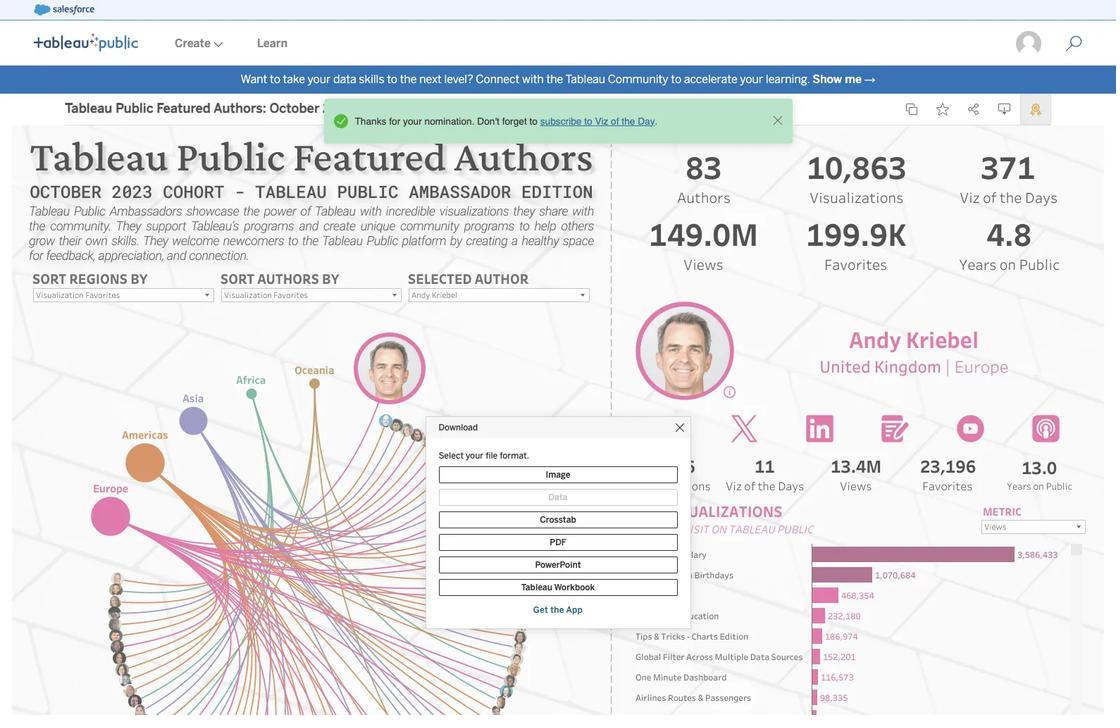 Task type: describe. For each thing, give the bounding box(es) containing it.
to left viz
[[584, 115, 593, 127]]

→
[[865, 73, 876, 86]]

0 horizontal spatial tableau
[[65, 101, 112, 116]]

epley
[[674, 102, 703, 116]]

2 public from the left
[[462, 101, 500, 116]]

sam
[[647, 102, 671, 116]]

connect
[[476, 73, 520, 86]]

.
[[655, 115, 658, 127]]

nominate for viz of the day image
[[1030, 102, 1042, 116]]

nomination.
[[425, 115, 475, 127]]

take
[[283, 73, 305, 86]]

forget
[[502, 115, 527, 127]]

subscribe to viz of the day link
[[540, 115, 655, 127]]

2 horizontal spatial the
[[622, 115, 635, 127]]

skills
[[359, 73, 385, 86]]

to right skills
[[387, 73, 398, 86]]

learn
[[257, 37, 288, 50]]

cohort
[[358, 101, 401, 116]]

me
[[845, 73, 862, 86]]

logo image
[[34, 33, 138, 51]]

learn link
[[240, 22, 305, 66]]

1 horizontal spatial tableau
[[411, 101, 459, 116]]

ambassador
[[503, 101, 580, 116]]

data
[[333, 73, 356, 86]]

to right forget
[[530, 115, 538, 127]]

edition
[[583, 101, 627, 116]]

for
[[389, 115, 401, 127]]

go to search image
[[1049, 35, 1100, 52]]

subscribe
[[540, 115, 582, 127]]

favorite button image
[[937, 103, 949, 116]]

level?
[[444, 73, 473, 86]]

show
[[813, 73, 842, 86]]

of
[[611, 115, 619, 127]]

tim.burton6800 image
[[1015, 30, 1043, 58]]

alert containing thanks for your nomination. don't forget to
[[330, 110, 769, 133]]

1 horizontal spatial your
[[403, 115, 422, 127]]

2023
[[323, 101, 355, 116]]

community
[[608, 73, 669, 86]]

salesforce logo image
[[34, 4, 94, 16]]



Task type: locate. For each thing, give the bounding box(es) containing it.
next
[[420, 73, 442, 86]]

tableau up edition
[[566, 73, 605, 86]]

0 horizontal spatial the
[[400, 73, 417, 86]]

with
[[522, 73, 544, 86]]

october
[[270, 101, 320, 116]]

authors:
[[214, 101, 266, 116]]

want
[[241, 73, 267, 86]]

your right take
[[308, 73, 331, 86]]

to up sam epley link
[[671, 73, 682, 86]]

to
[[270, 73, 280, 86], [387, 73, 398, 86], [671, 73, 682, 86], [530, 115, 538, 127], [584, 115, 593, 127]]

public down connect at the left
[[462, 101, 500, 116]]

learning.
[[766, 73, 810, 86]]

public
[[116, 101, 153, 116], [462, 101, 500, 116]]

0 horizontal spatial your
[[308, 73, 331, 86]]

your
[[308, 73, 331, 86], [740, 73, 763, 86], [403, 115, 422, 127]]

the
[[400, 73, 417, 86], [547, 73, 563, 86], [622, 115, 635, 127]]

-
[[404, 101, 408, 116]]

make a copy image
[[906, 103, 918, 116]]

public left the featured
[[116, 101, 153, 116]]

create button
[[158, 22, 240, 66]]

day
[[638, 115, 655, 127]]

viz
[[595, 115, 609, 127]]

thanks
[[355, 115, 387, 127]]

1 horizontal spatial the
[[547, 73, 563, 86]]

sam epley link
[[647, 101, 703, 118]]

show me link
[[813, 73, 862, 86]]

your right for
[[403, 115, 422, 127]]

0 horizontal spatial public
[[116, 101, 153, 116]]

2 horizontal spatial tableau
[[566, 73, 605, 86]]

the right with
[[547, 73, 563, 86]]

thanks for your nomination. don't forget to subscribe to viz of the day .
[[355, 115, 658, 127]]

2 horizontal spatial your
[[740, 73, 763, 86]]

featured
[[157, 101, 211, 116]]

want to take your data skills to the next level? connect with the tableau community to accelerate your learning. show me →
[[241, 73, 876, 86]]

by
[[631, 102, 643, 116]]

accelerate
[[684, 73, 738, 86]]

the left next
[[400, 73, 417, 86]]

tableau
[[566, 73, 605, 86], [65, 101, 112, 116], [411, 101, 459, 116]]

alert
[[330, 110, 769, 133]]

don't
[[477, 115, 500, 127]]

your left learning.
[[740, 73, 763, 86]]

tableau public featured authors: october 2023 cohort - tableau public ambassador edition by sam epley
[[65, 101, 703, 116]]

tableau right the -
[[411, 101, 459, 116]]

1 public from the left
[[116, 101, 153, 116]]

the right of
[[622, 115, 635, 127]]

tableau down logo
[[65, 101, 112, 116]]

create
[[175, 37, 211, 50]]

to left take
[[270, 73, 280, 86]]

1 horizontal spatial public
[[462, 101, 500, 116]]



Task type: vqa. For each thing, say whether or not it's contained in the screenshot.
Share IMAGE
no



